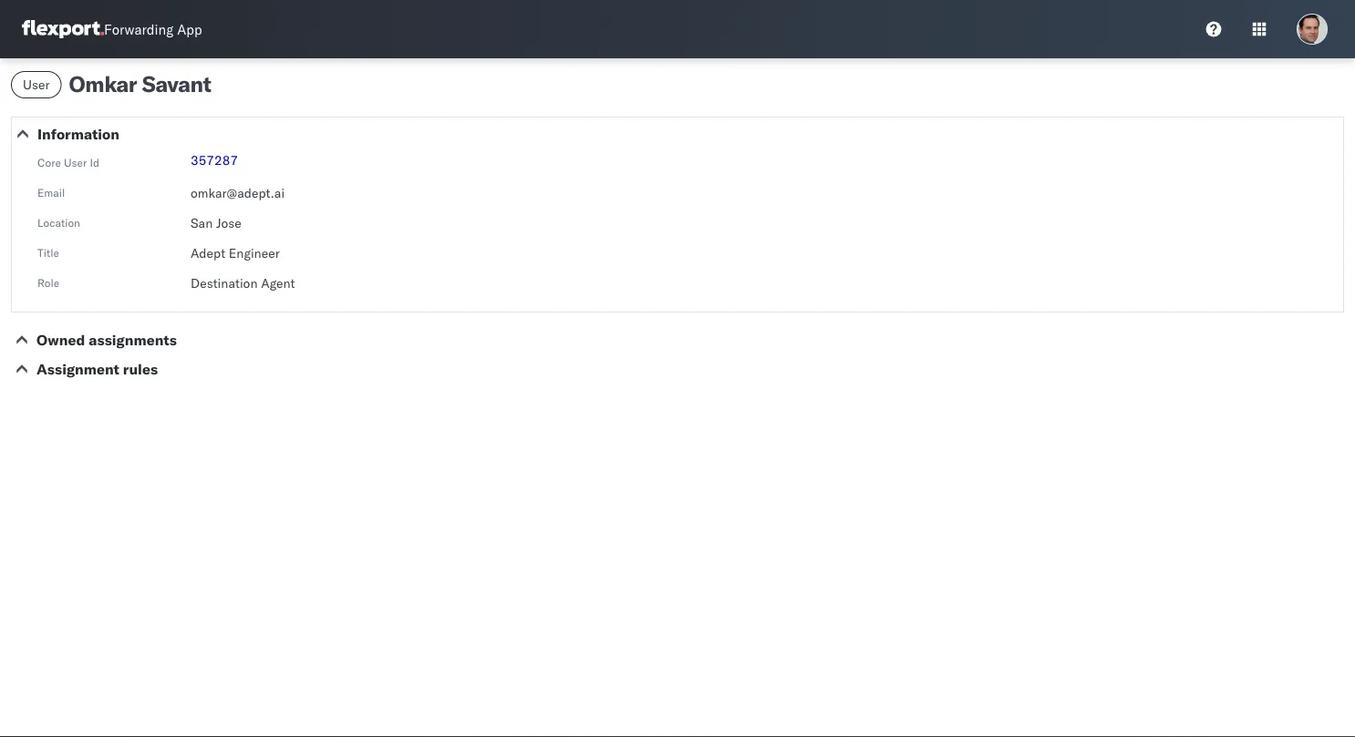 Task type: describe. For each thing, give the bounding box(es) containing it.
omkar@adept.ai
[[191, 185, 285, 201]]

email
[[37, 186, 65, 199]]

agent
[[261, 275, 295, 291]]

owned
[[36, 331, 85, 349]]

core user id
[[37, 156, 99, 169]]

adept engineer
[[191, 245, 280, 261]]

title
[[37, 246, 59, 260]]

owned assignments
[[36, 331, 177, 349]]

location
[[37, 216, 80, 229]]

engineer
[[229, 245, 280, 261]]

destination agent
[[191, 275, 295, 291]]

core
[[37, 156, 61, 169]]

assignments
[[89, 331, 177, 349]]

forwarding
[[104, 21, 174, 38]]

assignment rules
[[36, 360, 158, 379]]

357287
[[191, 152, 238, 168]]



Task type: locate. For each thing, give the bounding box(es) containing it.
rules
[[123, 360, 158, 379]]

0 horizontal spatial user
[[23, 77, 50, 93]]

assignment
[[36, 360, 119, 379]]

1 horizontal spatial user
[[64, 156, 87, 169]]

san
[[191, 215, 213, 231]]

destination
[[191, 275, 258, 291]]

savant
[[142, 70, 211, 98]]

id
[[90, 156, 99, 169]]

app
[[177, 21, 202, 38]]

357287 link
[[191, 152, 238, 168]]

role
[[37, 276, 59, 290]]

user
[[23, 77, 50, 93], [64, 156, 87, 169]]

user down flexport. image on the top
[[23, 77, 50, 93]]

user left id
[[64, 156, 87, 169]]

information
[[37, 125, 119, 143]]

forwarding app
[[104, 21, 202, 38]]

forwarding app link
[[22, 20, 202, 38]]

1 vertical spatial user
[[64, 156, 87, 169]]

0 vertical spatial user
[[23, 77, 50, 93]]

omkar
[[69, 70, 137, 98]]

san jose
[[191, 215, 241, 231]]

flexport. image
[[22, 20, 104, 38]]

jose
[[216, 215, 241, 231]]

adept
[[191, 245, 225, 261]]

omkar savant
[[69, 70, 211, 98]]



Task type: vqa. For each thing, say whether or not it's contained in the screenshot.
forwarding app on the top left of the page
yes



